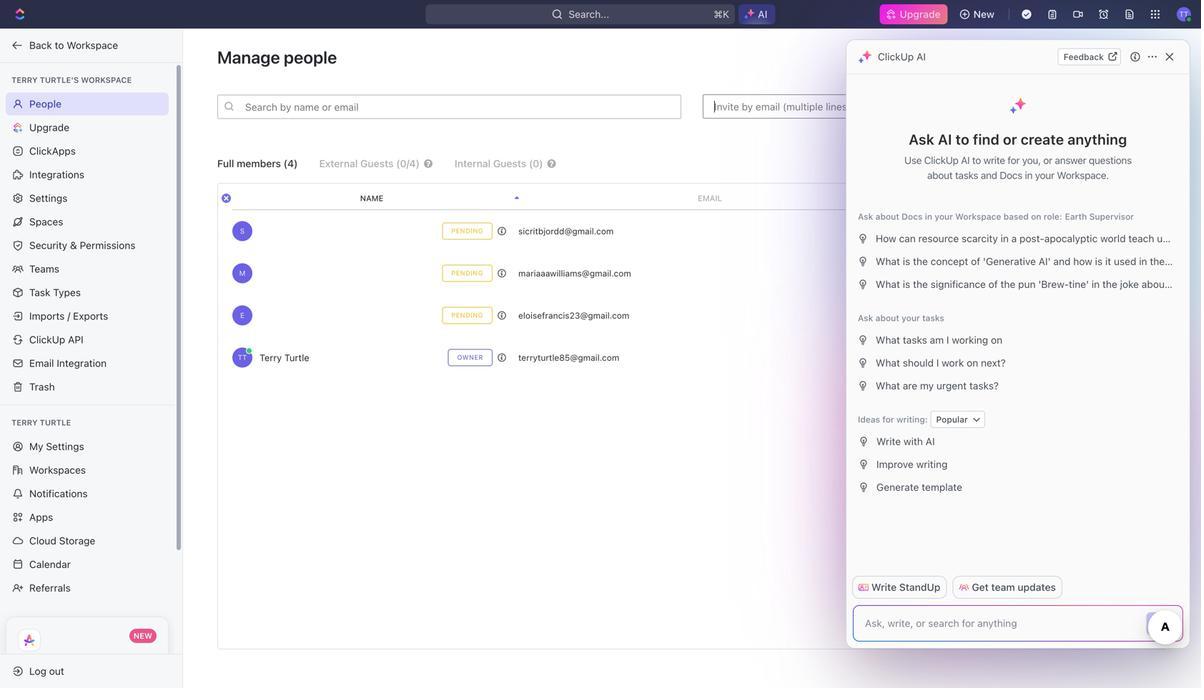 Task type: describe. For each thing, give the bounding box(es) containing it.
workspaces
[[29, 465, 86, 476]]

storage
[[59, 535, 95, 547]]

settings link
[[6, 187, 169, 210]]

1 vertical spatial terry
[[260, 353, 282, 363]]

get
[[972, 582, 989, 594]]

write standup button
[[853, 577, 947, 599]]

the down us
[[1151, 256, 1165, 267]]

is left it
[[1096, 256, 1103, 267]]

people
[[284, 47, 337, 67]]

e
[[240, 312, 245, 320]]

answer
[[1055, 155, 1087, 166]]

for inside ask ai to find or create anything use clickup ai to write for you, or answer questions about tasks and docs in your workspace.
[[1008, 155, 1020, 166]]

0 horizontal spatial upgrade
[[29, 122, 69, 133]]

2 vertical spatial workspace
[[956, 212, 1002, 222]]

and inside ask ai to find or create anything use clickup ai to write for you, or answer questions about tasks and docs in your workspace.
[[981, 170, 998, 181]]

imports / exports
[[29, 310, 108, 322]]

in right the used
[[1140, 256, 1148, 267]]

resource
[[919, 233, 959, 245]]

cloud storage
[[29, 535, 95, 547]]

0 vertical spatial settings
[[29, 192, 68, 204]]

trash link
[[6, 376, 169, 399]]

how can resource scarcity in a post-apocalyptic world teach us about b button
[[853, 227, 1202, 250]]

tasks inside ask ai to find or create anything use clickup ai to write for you, or answer questions about tasks and docs in your workspace.
[[956, 170, 979, 181]]

what is the concept of 'generative ai' and how is it used in the context button
[[853, 250, 1202, 273]]

what is the significance of the pun 'brew-tine' in the joke about ai and button
[[853, 273, 1202, 296]]

in inside "button"
[[1092, 279, 1100, 290]]

should
[[903, 357, 934, 369]]

get team updates
[[972, 582, 1056, 594]]

use
[[905, 155, 922, 166]]

full
[[217, 158, 234, 170]]

guests for internal
[[493, 158, 527, 170]]

used
[[1114, 256, 1137, 267]]

on inside button
[[967, 357, 979, 369]]

in up ''generative'
[[1001, 233, 1009, 245]]

b
[[1200, 233, 1202, 245]]

ai inside button
[[758, 8, 768, 20]]

work
[[942, 357, 964, 369]]

clickup api link
[[6, 329, 169, 352]]

Search by name or email text field
[[217, 95, 682, 119]]

full members (4) button
[[217, 158, 298, 170]]

referrals link
[[6, 577, 169, 600]]

learn
[[1115, 50, 1141, 62]]

ask about docs in your workspace based on role: earth supervisor
[[858, 212, 1135, 222]]

writing
[[917, 459, 948, 471]]

popular button
[[931, 411, 986, 428]]

pending for eloisefrancis23@gmail.com
[[452, 312, 484, 319]]

docs inside ask ai to find or create anything use clickup ai to write for you, or answer questions about tasks and docs in your workspace.
[[1000, 170, 1023, 181]]

workspaces link
[[6, 459, 169, 482]]

in up resource
[[925, 212, 933, 222]]

popular button
[[931, 411, 986, 428]]

back
[[29, 39, 52, 51]]

terry for my settings
[[11, 418, 38, 428]]

generate template button
[[854, 476, 1183, 499]]

1 pending from the top
[[452, 227, 484, 235]]

what are my urgent tasks? button
[[853, 375, 1185, 398]]

m
[[239, 269, 246, 278]]

security & permissions
[[29, 240, 136, 251]]

members
[[237, 158, 281, 170]]

out
[[49, 666, 64, 678]]

write standup
[[872, 582, 941, 594]]

ai button
[[739, 4, 776, 24]]

significance
[[931, 279, 986, 290]]

about up 'can'
[[876, 212, 900, 222]]

i inside button
[[937, 357, 939, 369]]

tasks inside what tasks am i working on button
[[903, 334, 928, 346]]

owner
[[457, 354, 484, 362]]

template
[[922, 482, 963, 494]]

what tasks am i working on
[[876, 334, 1003, 346]]

0 horizontal spatial upgrade link
[[6, 116, 169, 139]]

0 horizontal spatial new
[[134, 632, 152, 641]]

teach
[[1129, 233, 1155, 245]]

back to workspace button
[[6, 34, 170, 57]]

create
[[1021, 131, 1065, 148]]

how to invite a guest
[[1071, 158, 1167, 170]]

people link
[[6, 93, 169, 116]]

new button
[[954, 3, 1004, 26]]

email for email
[[698, 194, 722, 203]]

2 vertical spatial ask
[[858, 313, 874, 323]]

what for what is the significance of the pun 'brew-tine' in the joke about ai and 
[[876, 279, 901, 290]]

invite
[[1106, 158, 1131, 170]]

turtle's
[[40, 75, 79, 85]]

is for what is the concept of 'generative ai' and how is it used in the context
[[903, 256, 911, 267]]

of for concept
[[972, 256, 981, 267]]

us
[[1158, 233, 1168, 245]]

exports
[[73, 310, 108, 322]]

1 horizontal spatial your
[[935, 212, 953, 222]]

notifications
[[29, 488, 88, 500]]

0 vertical spatial upgrade link
[[880, 4, 948, 24]]

pun
[[1019, 279, 1036, 290]]

and inside button
[[1054, 256, 1071, 267]]

what tasks am i working on button
[[853, 329, 1185, 352]]

supervisor
[[1090, 212, 1135, 222]]

i inside button
[[947, 334, 950, 346]]

my
[[921, 380, 934, 392]]

what for what are my urgent tasks?
[[876, 380, 901, 392]]

ai inside "button"
[[1171, 279, 1181, 290]]

clickup api
[[29, 334, 83, 346]]

task
[[29, 287, 50, 299]]

apocalyptic
[[1045, 233, 1098, 245]]

ask for ask ai to find or create anything
[[909, 131, 935, 148]]

feedback
[[1064, 52, 1104, 62]]

task types
[[29, 287, 81, 299]]

a inside button
[[1012, 233, 1017, 245]]

learn more
[[1115, 50, 1167, 62]]

anything
[[1068, 131, 1128, 148]]

1 vertical spatial for
[[883, 415, 895, 425]]

what is the significance of the pun 'brew-tine' in the joke about ai and 
[[876, 279, 1202, 290]]

concept
[[931, 256, 969, 267]]

search...
[[569, 8, 610, 20]]

full members (4)
[[217, 158, 298, 170]]

ai'
[[1039, 256, 1051, 267]]

what is the concept of 'generative ai' and how is it used in the context
[[876, 256, 1202, 267]]

to left write
[[973, 155, 982, 166]]

types
[[53, 287, 81, 299]]

log out button
[[6, 661, 170, 683]]

what are my urgent tasks?
[[876, 380, 999, 392]]



Task type: vqa. For each thing, say whether or not it's contained in the screenshot.
Import/Export
no



Task type: locate. For each thing, give the bounding box(es) containing it.
2 what from the top
[[876, 279, 901, 290]]

guests for external
[[361, 158, 394, 170]]

clickup
[[878, 51, 914, 63], [925, 155, 959, 166], [29, 334, 65, 346]]

and inside "button"
[[1183, 279, 1201, 290]]

1 vertical spatial i
[[937, 357, 939, 369]]

in right the tine'
[[1092, 279, 1100, 290]]

how for how to invite a guest
[[1071, 158, 1091, 170]]

feedback button
[[1058, 48, 1122, 65]]

workspace up terry turtle's workspace
[[67, 39, 118, 51]]

terryturtle85@gmail.com
[[519, 353, 620, 363]]

5 what from the top
[[876, 380, 901, 392]]

1 horizontal spatial i
[[947, 334, 950, 346]]

ask for ask about docs in your workspace based on role:
[[858, 212, 874, 222]]

0 vertical spatial i
[[947, 334, 950, 346]]

1 horizontal spatial how
[[1071, 158, 1091, 170]]

what should i work on next?
[[876, 357, 1006, 369]]

0 horizontal spatial or
[[1004, 131, 1018, 148]]

2 guests from the left
[[493, 158, 527, 170]]

0 horizontal spatial i
[[937, 357, 939, 369]]

of inside button
[[972, 256, 981, 267]]

2 vertical spatial tasks
[[903, 334, 928, 346]]

1 horizontal spatial and
[[1054, 256, 1071, 267]]

1 horizontal spatial upgrade link
[[880, 4, 948, 24]]

⏎
[[1156, 618, 1166, 630]]

am
[[930, 334, 944, 346]]

(4)
[[284, 158, 298, 170]]

how can resource scarcity in a post-apocalyptic world teach us about b
[[876, 233, 1202, 245]]

settings up workspaces
[[46, 441, 84, 453]]

upgrade up clickapps
[[29, 122, 69, 133]]

terry turtle
[[260, 353, 309, 363], [11, 418, 71, 428]]

0 horizontal spatial how
[[876, 233, 897, 245]]

is
[[903, 256, 911, 267], [1096, 256, 1103, 267], [903, 279, 911, 290]]

in
[[1025, 170, 1033, 181], [925, 212, 933, 222], [1001, 233, 1009, 245], [1140, 256, 1148, 267], [1092, 279, 1100, 290]]

and down context
[[1183, 279, 1201, 290]]

0 vertical spatial tasks
[[956, 170, 979, 181]]

1 horizontal spatial new
[[974, 8, 995, 20]]

0 vertical spatial turtle
[[285, 353, 309, 363]]

1 vertical spatial on
[[991, 334, 1003, 346]]

3 pending from the top
[[452, 312, 484, 319]]

0 vertical spatial terry turtle
[[260, 353, 309, 363]]

terry turtle's workspace
[[11, 75, 132, 85]]

what inside button
[[876, 380, 901, 392]]

docs up 'can'
[[902, 212, 923, 222]]

what down 'ask about your tasks'
[[876, 334, 901, 346]]

1 horizontal spatial turtle
[[285, 353, 309, 363]]

3 what from the top
[[876, 334, 901, 346]]

ai inside button
[[926, 436, 935, 448]]

security & permissions link
[[6, 234, 169, 257]]

email integration
[[29, 358, 107, 369]]

0 horizontal spatial email
[[29, 358, 54, 369]]

docs down write
[[1000, 170, 1023, 181]]

calendar
[[29, 559, 71, 571]]

security
[[29, 240, 67, 251]]

and right ai'
[[1054, 256, 1071, 267]]

the left significance
[[913, 279, 928, 290]]

api
[[68, 334, 83, 346]]

integration
[[57, 358, 107, 369]]

about up resource
[[928, 170, 953, 181]]

and down write
[[981, 170, 998, 181]]

1 vertical spatial new
[[134, 632, 152, 641]]

calendar link
[[6, 554, 169, 577]]

popular
[[937, 415, 968, 425]]

2 vertical spatial on
[[967, 357, 979, 369]]

clickup ai
[[878, 51, 926, 63]]

i
[[947, 334, 950, 346], [937, 357, 939, 369]]

teams
[[29, 263, 59, 275]]

guests left (0)
[[493, 158, 527, 170]]

0 vertical spatial new
[[974, 8, 995, 20]]

guests
[[361, 158, 394, 170], [493, 158, 527, 170]]

about inside button
[[1171, 233, 1198, 245]]

team
[[992, 582, 1016, 594]]

the left joke on the top right
[[1103, 279, 1118, 290]]

to
[[55, 39, 64, 51], [956, 131, 970, 148], [973, 155, 982, 166], [1094, 158, 1103, 170]]

2 horizontal spatial on
[[1032, 212, 1042, 222]]

0 horizontal spatial terry turtle
[[11, 418, 71, 428]]

0 vertical spatial your
[[1036, 170, 1055, 181]]

context
[[1168, 256, 1202, 267]]

tasks?
[[970, 380, 999, 392]]

Invite by email (multiple lines and CSV accepted) text field
[[703, 94, 1016, 119]]

1 vertical spatial how
[[876, 233, 897, 245]]

new inside new button
[[974, 8, 995, 20]]

0 horizontal spatial turtle
[[40, 418, 71, 428]]

tasks left 'am'
[[903, 334, 928, 346]]

1 what from the top
[[876, 256, 901, 267]]

1 horizontal spatial a
[[1133, 158, 1139, 170]]

get team updates button
[[953, 577, 1063, 599]]

next?
[[981, 357, 1006, 369]]

manage people
[[217, 47, 337, 67]]

find
[[974, 131, 1000, 148]]

2 horizontal spatial and
[[1183, 279, 1201, 290]]

your inside ask ai to find or create anything use clickup ai to write for you, or answer questions about tasks and docs in your workspace.
[[1036, 170, 1055, 181]]

tt button
[[1173, 3, 1196, 26]]

mariaaawilliams@gmail.com
[[519, 269, 631, 279]]

of down ''generative'
[[989, 279, 998, 290]]

1 vertical spatial your
[[935, 212, 953, 222]]

0 horizontal spatial clickup
[[29, 334, 65, 346]]

2 vertical spatial pending
[[452, 312, 484, 319]]

for right the ideas
[[883, 415, 895, 425]]

working
[[952, 334, 989, 346]]

write for write with ai
[[877, 436, 901, 448]]

ideas
[[858, 415, 881, 425]]

1 vertical spatial settings
[[46, 441, 84, 453]]

about left the b
[[1171, 233, 1198, 245]]

/
[[67, 310, 70, 322]]

ask inside ask ai to find or create anything use clickup ai to write for you, or answer questions about tasks and docs in your workspace.
[[909, 131, 935, 148]]

improve
[[877, 459, 914, 471]]

workspace for terry turtle's workspace
[[81, 75, 132, 85]]

external guests (0/4) button
[[319, 158, 433, 170]]

0 horizontal spatial your
[[902, 313, 920, 323]]

questions
[[1089, 155, 1132, 166]]

1 vertical spatial upgrade
[[29, 122, 69, 133]]

how
[[1071, 158, 1091, 170], [876, 233, 897, 245]]

email for email integration
[[29, 358, 54, 369]]

email integration link
[[6, 352, 169, 375]]

your down you,
[[1036, 170, 1055, 181]]

or right you,
[[1044, 155, 1053, 166]]

0 vertical spatial docs
[[1000, 170, 1023, 181]]

1 vertical spatial clickup
[[925, 155, 959, 166]]

1 vertical spatial upgrade link
[[6, 116, 169, 139]]

0 horizontal spatial guests
[[361, 158, 394, 170]]

1 horizontal spatial for
[[1008, 155, 1020, 166]]

2 pending from the top
[[452, 270, 484, 277]]

0 horizontal spatial a
[[1012, 233, 1017, 245]]

or right find
[[1004, 131, 1018, 148]]

1 vertical spatial terry turtle
[[11, 418, 71, 428]]

1 vertical spatial turtle
[[40, 418, 71, 428]]

1 horizontal spatial guests
[[493, 158, 527, 170]]

ideas for writing:
[[858, 415, 928, 425]]

tt inside dropdown button
[[1180, 10, 1189, 18]]

to inside button
[[55, 39, 64, 51]]

the down 'can'
[[913, 256, 928, 267]]

in inside ask ai to find or create anything use clickup ai to write for you, or answer questions about tasks and docs in your workspace.
[[1025, 170, 1033, 181]]

0 vertical spatial of
[[972, 256, 981, 267]]

on left role:
[[1032, 212, 1042, 222]]

it
[[1106, 256, 1112, 267]]

log
[[29, 666, 46, 678]]

upgrade link down people link on the top left of the page
[[6, 116, 169, 139]]

improve writing
[[877, 459, 948, 471]]

0 vertical spatial upgrade
[[900, 8, 941, 20]]

1 horizontal spatial of
[[989, 279, 998, 290]]

1 horizontal spatial terry turtle
[[260, 353, 309, 363]]

0 horizontal spatial on
[[967, 357, 979, 369]]

a left the post-
[[1012, 233, 1017, 245]]

is inside "button"
[[903, 279, 911, 290]]

upgrade up clickup ai
[[900, 8, 941, 20]]

on
[[1032, 212, 1042, 222], [991, 334, 1003, 346], [967, 357, 979, 369]]

0 horizontal spatial tt
[[238, 354, 247, 362]]

about inside "button"
[[1142, 279, 1169, 290]]

1 vertical spatial or
[[1044, 155, 1053, 166]]

workspace up people link on the top left of the page
[[81, 75, 132, 85]]

email
[[698, 194, 722, 203], [29, 358, 54, 369]]

0 vertical spatial for
[[1008, 155, 1020, 166]]

clickup inside clickup api link
[[29, 334, 65, 346]]

your up what tasks am i working on
[[902, 313, 920, 323]]

⏎ button
[[1147, 613, 1175, 636]]

what down 'can'
[[876, 256, 901, 267]]

0 vertical spatial tt
[[1180, 10, 1189, 18]]

0 vertical spatial ask
[[909, 131, 935, 148]]

of down scarcity
[[972, 256, 981, 267]]

1 horizontal spatial on
[[991, 334, 1003, 346]]

what inside button
[[876, 357, 901, 369]]

is for what is the significance of the pun 'brew-tine' in the joke about ai and 
[[903, 279, 911, 290]]

0 vertical spatial a
[[1133, 158, 1139, 170]]

guests left (0/4)
[[361, 158, 394, 170]]

what for what tasks am i working on
[[876, 334, 901, 346]]

clickup inside ask ai to find or create anything use clickup ai to write for you, or answer questions about tasks and docs in your workspace.
[[925, 155, 959, 166]]

1 guests from the left
[[361, 158, 394, 170]]

for left you,
[[1008, 155, 1020, 166]]

what for what should i work on next?
[[876, 357, 901, 369]]

how for how can resource scarcity in a post-apocalyptic world teach us about b
[[876, 233, 897, 245]]

about up what tasks am i working on
[[876, 313, 900, 323]]

0 vertical spatial how
[[1071, 158, 1091, 170]]

internal
[[455, 158, 491, 170]]

what up 'ask about your tasks'
[[876, 279, 901, 290]]

pending for mariaaawilliams@gmail.com
[[452, 270, 484, 277]]

how left 'can'
[[876, 233, 897, 245]]

1 vertical spatial write
[[872, 582, 897, 594]]

0 vertical spatial clickup
[[878, 51, 914, 63]]

what left are
[[876, 380, 901, 392]]

&
[[70, 240, 77, 251]]

is down 'can'
[[903, 256, 911, 267]]

what inside "button"
[[876, 279, 901, 290]]

clickup for clickup api
[[29, 334, 65, 346]]

write for write standup
[[872, 582, 897, 594]]

2 vertical spatial terry
[[11, 418, 38, 428]]

in down you,
[[1025, 170, 1033, 181]]

0 horizontal spatial docs
[[902, 212, 923, 222]]

earth
[[1066, 212, 1088, 222]]

eloisefrancis23@gmail.com
[[519, 311, 630, 321]]

what left should
[[876, 357, 901, 369]]

1 vertical spatial tt
[[238, 354, 247, 362]]

how down anything at the top right
[[1071, 158, 1091, 170]]

0 vertical spatial write
[[877, 436, 901, 448]]

workspace.
[[1057, 170, 1109, 181]]

task types link
[[6, 281, 169, 304]]

my settings link
[[6, 436, 169, 459]]

write down ideas for writing:
[[877, 436, 901, 448]]

4 what from the top
[[876, 357, 901, 369]]

of inside "button"
[[989, 279, 998, 290]]

0 horizontal spatial of
[[972, 256, 981, 267]]

upgrade link up clickup ai
[[880, 4, 948, 24]]

to left find
[[956, 131, 970, 148]]

about
[[928, 170, 953, 181], [876, 212, 900, 222], [1171, 233, 1198, 245], [1142, 279, 1169, 290], [876, 313, 900, 323]]

1 vertical spatial tasks
[[923, 313, 945, 323]]

standup
[[900, 582, 941, 594]]

and
[[981, 170, 998, 181], [1054, 256, 1071, 267], [1183, 279, 1201, 290]]

what for what is the concept of 'generative ai' and how is it used in the context
[[876, 256, 901, 267]]

1 vertical spatial ask
[[858, 212, 874, 222]]

clickup up invite by email (multiple lines and csv accepted) text field
[[878, 51, 914, 63]]

imports
[[29, 310, 65, 322]]

settings up spaces
[[29, 192, 68, 204]]

terry for people
[[11, 75, 38, 85]]

i right 'am'
[[947, 334, 950, 346]]

0 vertical spatial and
[[981, 170, 998, 181]]

how inside button
[[876, 233, 897, 245]]

workspace up scarcity
[[956, 212, 1002, 222]]

0 vertical spatial email
[[698, 194, 722, 203]]

0 vertical spatial on
[[1032, 212, 1042, 222]]

back to workspace
[[29, 39, 118, 51]]

write left standup at right
[[872, 582, 897, 594]]

clickup for clickup ai
[[878, 51, 914, 63]]

referrals
[[29, 583, 71, 594]]

internal guests (0)
[[455, 158, 543, 170]]

on inside button
[[991, 334, 1003, 346]]

1 horizontal spatial or
[[1044, 155, 1053, 166]]

tasks down find
[[956, 170, 979, 181]]

1 vertical spatial docs
[[902, 212, 923, 222]]

0 vertical spatial pending
[[452, 227, 484, 235]]

about right joke on the top right
[[1142, 279, 1169, 290]]

workspace for back to workspace
[[67, 39, 118, 51]]

on right work
[[967, 357, 979, 369]]

clickup right use
[[925, 155, 959, 166]]

imports / exports link
[[6, 305, 169, 328]]

0 horizontal spatial for
[[883, 415, 895, 425]]

clickup down imports
[[29, 334, 65, 346]]

2 vertical spatial your
[[902, 313, 920, 323]]

1 horizontal spatial clickup
[[878, 51, 914, 63]]

to left invite
[[1094, 158, 1103, 170]]

the left "pun"
[[1001, 279, 1016, 290]]

to right back
[[55, 39, 64, 51]]

1 horizontal spatial email
[[698, 194, 722, 203]]

1 vertical spatial a
[[1012, 233, 1017, 245]]

write
[[984, 155, 1006, 166]]

1 horizontal spatial upgrade
[[900, 8, 941, 20]]

1 horizontal spatial docs
[[1000, 170, 1023, 181]]

0 vertical spatial workspace
[[67, 39, 118, 51]]

apps link
[[6, 506, 169, 529]]

2 vertical spatial and
[[1183, 279, 1201, 290]]

2 vertical spatial clickup
[[29, 334, 65, 346]]

your up resource
[[935, 212, 953, 222]]

clickapps link
[[6, 140, 169, 163]]

workspace
[[67, 39, 118, 51], [81, 75, 132, 85], [956, 212, 1002, 222]]

about inside ask ai to find or create anything use clickup ai to write for you, or answer questions about tasks and docs in your workspace.
[[928, 170, 953, 181]]

joke
[[1121, 279, 1140, 290]]

on up "next?"
[[991, 334, 1003, 346]]

Ask, write, or search for anything text field
[[866, 617, 1137, 632]]

of for significance
[[989, 279, 998, 290]]

0 horizontal spatial and
[[981, 170, 998, 181]]

1 vertical spatial pending
[[452, 270, 484, 277]]

is up 'ask about your tasks'
[[903, 279, 911, 290]]

1 vertical spatial email
[[29, 358, 54, 369]]

0 vertical spatial terry
[[11, 75, 38, 85]]

2 horizontal spatial your
[[1036, 170, 1055, 181]]

0 vertical spatial or
[[1004, 131, 1018, 148]]

i left work
[[937, 357, 939, 369]]

2 horizontal spatial clickup
[[925, 155, 959, 166]]

'brew-
[[1039, 279, 1069, 290]]

1 vertical spatial and
[[1054, 256, 1071, 267]]

workspace inside button
[[67, 39, 118, 51]]

a right invite
[[1133, 158, 1139, 170]]

tasks up 'am'
[[923, 313, 945, 323]]

1 vertical spatial of
[[989, 279, 998, 290]]

cloud
[[29, 535, 56, 547]]

writing:
[[897, 415, 928, 425]]

1 horizontal spatial tt
[[1180, 10, 1189, 18]]



